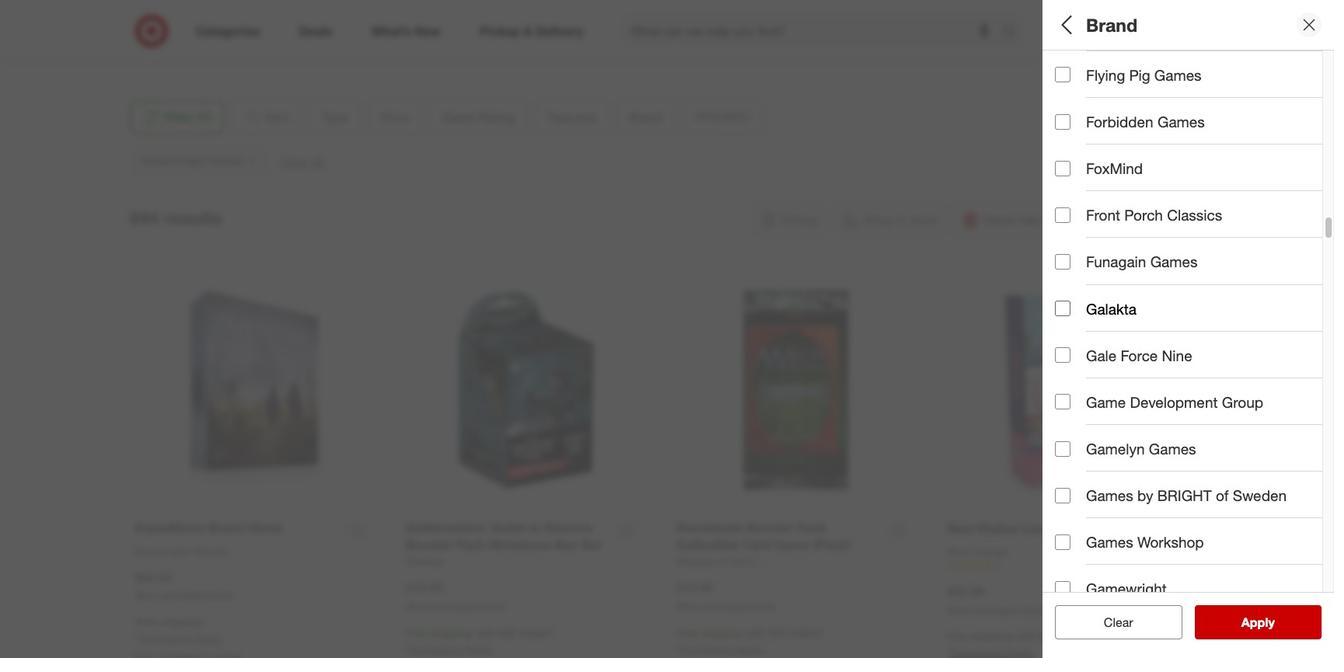 Task type: locate. For each thing, give the bounding box(es) containing it.
games right the pig
[[1155, 66, 1202, 84]]

2f-
[[1277, 299, 1293, 312]]

of right out
[[1164, 391, 1177, 409]]

spiele;
[[1293, 299, 1327, 312]]

Front Porch Classics checkbox
[[1055, 208, 1071, 223]]

all
[[1055, 14, 1077, 35]]

free down $15.95
[[677, 627, 698, 640]]

shipping inside free shipping * * exclusions apply.
[[160, 616, 201, 629]]

What can we help you find? suggestions appear below search field
[[622, 14, 1006, 48]]

1 horizontal spatial apply.
[[465, 643, 494, 656]]

when down $84.95
[[135, 591, 160, 602]]

clear left the all
[[1096, 615, 1126, 631]]

results right 944
[[164, 207, 222, 229]]

brand inside brand 0-hr art & technology; 25th century games; 2f-spiele; 2
[[1055, 279, 1098, 297]]

free
[[135, 616, 157, 629], [406, 627, 428, 640], [677, 627, 698, 640], [947, 630, 969, 644]]

purchased down $15.95
[[703, 601, 748, 613]]

sweden
[[1233, 487, 1287, 505]]

free inside free shipping * * exclusions apply.
[[135, 616, 157, 629]]

brand up hr
[[1055, 279, 1098, 297]]

0 horizontal spatial free shipping with $35 orders* * exclusions apply.
[[406, 627, 554, 656]]

board
[[1055, 81, 1085, 94]]

with for $15.95
[[746, 627, 766, 640]]

with down $15.95 when purchased online
[[746, 627, 766, 640]]

gamewright
[[1087, 580, 1167, 598]]

1 vertical spatial of
[[1216, 487, 1229, 505]]

bright
[[1158, 487, 1212, 505]]

purchased up free shipping * * exclusions apply. on the bottom left of the page
[[162, 591, 207, 602]]

0 horizontal spatial with
[[475, 627, 495, 640]]

shipping for $15.95
[[701, 627, 743, 640]]

free for $18.99
[[406, 627, 428, 640]]

1 horizontal spatial exclusions apply. button
[[410, 642, 494, 658]]

results for 944 results
[[164, 207, 222, 229]]

online inside the $84.95 when purchased online
[[209, 591, 234, 602]]

stock
[[1181, 391, 1217, 409]]

2 horizontal spatial $35
[[1040, 630, 1057, 644]]

free down $84.95
[[135, 616, 157, 629]]

shipping down the $84.95 when purchased online
[[160, 616, 201, 629]]

2 free shipping with $35 orders* * exclusions apply. from the left
[[677, 627, 825, 656]]

workshop
[[1138, 534, 1204, 552]]

when inside $20.99 when purchased online
[[947, 605, 972, 616]]

price
[[1055, 116, 1092, 133]]

exclusions apply. button for $15.95
[[680, 642, 765, 658]]

1 horizontal spatial with
[[746, 627, 766, 640]]

0 horizontal spatial orders*
[[519, 627, 554, 640]]

free down $18.99
[[406, 627, 428, 640]]

Flying Pig Games checkbox
[[1055, 67, 1071, 83]]

$15;
[[1085, 136, 1106, 149]]

brand
[[1087, 14, 1138, 35], [1055, 279, 1098, 297]]

0 horizontal spatial exclusions
[[139, 632, 191, 646]]

clear inside brand dialog
[[1104, 615, 1134, 631]]

with
[[475, 627, 495, 640], [746, 627, 766, 640], [1017, 630, 1037, 644]]

include out of stock
[[1087, 391, 1217, 409]]

$35 for $15.95
[[769, 627, 787, 640]]

apply button
[[1195, 606, 1322, 640]]

Gale Force Nine checkbox
[[1055, 348, 1071, 363]]

$20.99
[[947, 584, 985, 599]]

shipping down $15.95 when purchased online
[[701, 627, 743, 640]]

0 horizontal spatial of
[[1164, 391, 1177, 409]]

when down $20.99
[[947, 605, 972, 616]]

2 horizontal spatial games;
[[1236, 299, 1274, 312]]

2 clear from the left
[[1104, 615, 1134, 631]]

with for $18.99
[[475, 627, 495, 640]]

$50
[[1228, 136, 1246, 149]]

2 horizontal spatial orders*
[[1060, 630, 1095, 644]]

games; inside brand 0-hr art & technology; 25th century games; 2f-spiele; 2
[[1236, 299, 1274, 312]]

purchased inside $18.99 when purchased online
[[433, 601, 477, 613]]

Game Development Group checkbox
[[1055, 395, 1071, 410]]

$15.95 when purchased online
[[677, 580, 775, 613]]

1 vertical spatial results
[[1251, 615, 1292, 631]]

apply. down the $84.95 when purchased online
[[194, 632, 223, 646]]

Include out of stock checkbox
[[1055, 392, 1071, 408]]

clear inside all filters dialog
[[1096, 615, 1126, 631]]

when for $15.95
[[677, 601, 701, 613]]

when down $15.95
[[677, 601, 701, 613]]

$35 down $15.95 when purchased online
[[769, 627, 787, 640]]

rating
[[1101, 175, 1147, 193]]

apply
[[1242, 615, 1275, 631]]

2 horizontal spatial exclusions apply. button
[[680, 642, 765, 658]]

exclusions inside free shipping * * exclusions apply.
[[139, 632, 191, 646]]

shipping for $18.99
[[431, 627, 472, 640]]

FoxMind checkbox
[[1055, 161, 1071, 176]]

0 horizontal spatial apply.
[[194, 632, 223, 646]]

apply. down $18.99 when purchased online
[[465, 643, 494, 656]]

Gamelyn Games checkbox
[[1055, 441, 1071, 457]]

1 clear from the left
[[1096, 615, 1126, 631]]

free shipping with $35 orders*
[[947, 630, 1095, 644]]

of left sweden
[[1216, 487, 1229, 505]]

exclusions for $18.99
[[410, 643, 462, 656]]

purchased
[[162, 591, 207, 602], [433, 601, 477, 613], [703, 601, 748, 613], [974, 605, 1019, 616]]

shipping down $20.99 when purchased online
[[972, 630, 1013, 644]]

results for see results
[[1251, 615, 1292, 631]]

*
[[201, 616, 205, 629], [135, 632, 139, 646], [406, 643, 410, 656], [677, 643, 680, 656]]

purchased inside $15.95 when purchased online
[[703, 601, 748, 613]]

$35 down $18.99 when purchased online
[[498, 627, 516, 640]]

results inside button
[[1251, 615, 1292, 631]]

gale force nine
[[1087, 347, 1193, 365]]

1 vertical spatial brand
[[1055, 279, 1098, 297]]

1 horizontal spatial exclusions
[[410, 643, 462, 656]]

brand 0-hr art & technology; 25th century games; 2f-spiele; 2
[[1055, 279, 1335, 312]]

brand right all
[[1087, 14, 1138, 35]]

exclusions apply. button down $18.99 when purchased online
[[410, 642, 494, 658]]

exclusions apply. button down $15.95 when purchased online
[[680, 642, 765, 658]]

1 free shipping with $35 orders* * exclusions apply. from the left
[[406, 627, 554, 656]]

games;
[[1088, 81, 1126, 94], [1155, 81, 1193, 94], [1236, 299, 1274, 312]]

0 vertical spatial brand
[[1087, 14, 1138, 35]]

clear for clear
[[1104, 615, 1134, 631]]

free shipping with $35 orders* * exclusions apply. down $18.99 when purchased online
[[406, 627, 554, 656]]

exclusions down $15.95 when purchased online
[[680, 643, 733, 656]]

$15.95
[[677, 580, 714, 596]]

purchased down $20.99
[[974, 605, 1019, 616]]

0 vertical spatial of
[[1164, 391, 1177, 409]]

exclusions down $18.99 when purchased online
[[410, 643, 462, 656]]

2 horizontal spatial with
[[1017, 630, 1037, 644]]

online for $15.95
[[750, 601, 775, 613]]

2835
[[142, 13, 166, 26]]

games up $25
[[1158, 113, 1205, 131]]

exclusions down the $84.95 when purchased online
[[139, 632, 191, 646]]

1 horizontal spatial $35
[[769, 627, 787, 640]]

Games by BRIGHT of Sweden checkbox
[[1055, 488, 1071, 504]]

online inside $20.99 when purchased online
[[1021, 605, 1046, 616]]

with down $20.99 when purchased online
[[1017, 630, 1037, 644]]

by
[[1138, 487, 1154, 505]]

ga
[[1324, 81, 1335, 94]]

$84.95
[[135, 570, 173, 585]]

purchased for $20.99
[[974, 605, 1019, 616]]

1 horizontal spatial games;
[[1155, 81, 1193, 94]]

online for $18.99
[[480, 601, 505, 613]]

exclusions for $15.95
[[680, 643, 733, 656]]

apply.
[[194, 632, 223, 646], [465, 643, 494, 656], [736, 643, 765, 656]]

free for $20.99
[[947, 630, 969, 644]]

Galakta checkbox
[[1055, 301, 1071, 317]]

foxmind
[[1087, 160, 1143, 177]]

shipping down $18.99 when purchased online
[[431, 627, 472, 640]]

funagain
[[1087, 253, 1147, 271]]

with down $18.99 when purchased online
[[475, 627, 495, 640]]

force
[[1121, 347, 1158, 365]]

games; right card
[[1155, 81, 1193, 94]]

when down $18.99
[[406, 601, 430, 613]]

online inside $18.99 when purchased online
[[480, 601, 505, 613]]

1 horizontal spatial orders*
[[790, 627, 825, 640]]

search button
[[996, 14, 1033, 51]]

flying
[[1087, 66, 1126, 84]]

development
[[1130, 393, 1218, 411]]

all filters
[[1055, 14, 1130, 35]]

featured new
[[1055, 224, 1118, 258]]

2 horizontal spatial exclusions
[[680, 643, 733, 656]]

wi
[[193, 29, 206, 42]]

games left "by"
[[1087, 487, 1134, 505]]

0 vertical spatial results
[[164, 207, 222, 229]]

purchased inside $20.99 when purchased online
[[974, 605, 1019, 616]]

when for $20.99
[[947, 605, 972, 616]]

funagain games
[[1087, 253, 1198, 271]]

results right see
[[1251, 615, 1292, 631]]

0 horizontal spatial results
[[164, 207, 222, 229]]

when inside $18.99 when purchased online
[[406, 601, 430, 613]]

* down $84.95
[[135, 632, 139, 646]]

2
[[1330, 299, 1335, 312]]

games; left 2f-
[[1236, 299, 1274, 312]]

guest rating button
[[1055, 159, 1335, 214]]

gamelyn games
[[1087, 440, 1197, 458]]

purchased down $18.99
[[433, 601, 477, 613]]

nine
[[1162, 347, 1193, 365]]

online inside $15.95 when purchased online
[[750, 601, 775, 613]]

$35 for $20.99
[[1040, 630, 1057, 644]]

apply. down $15.95 when purchased online
[[736, 643, 765, 656]]

technology;
[[1108, 299, 1166, 312]]

orders*
[[519, 627, 554, 640], [790, 627, 825, 640], [1060, 630, 1095, 644]]

fpo/apo button
[[1055, 323, 1335, 377]]

featured
[[1055, 224, 1118, 242]]

2 horizontal spatial apply.
[[736, 643, 765, 656]]

1 horizontal spatial free shipping with $35 orders* * exclusions apply.
[[677, 627, 825, 656]]

1 horizontal spatial results
[[1251, 615, 1292, 631]]

1 horizontal spatial of
[[1216, 487, 1229, 505]]

free down $20.99
[[947, 630, 969, 644]]

$35 down the gamewright option
[[1040, 630, 1057, 644]]

brand inside dialog
[[1087, 14, 1138, 35]]

clear down gamewright
[[1104, 615, 1134, 631]]

games; left card
[[1088, 81, 1126, 94]]

when inside the $84.95 when purchased online
[[135, 591, 160, 602]]

when
[[135, 591, 160, 602], [406, 601, 430, 613], [677, 601, 701, 613], [947, 605, 972, 616]]

0 horizontal spatial $35
[[498, 627, 516, 640]]

results
[[164, 207, 222, 229], [1251, 615, 1292, 631]]

exclusions apply. button down the $84.95 when purchased online
[[139, 632, 223, 647]]

type board games; card games; collectible trading cards; ga
[[1055, 61, 1335, 94]]

clear
[[1096, 615, 1126, 631], [1104, 615, 1134, 631]]

when inside $15.95 when purchased online
[[677, 601, 701, 613]]

purchased inside the $84.95 when purchased online
[[162, 591, 207, 602]]

free shipping with $35 orders* * exclusions apply. down $15.95 when purchased online
[[677, 627, 825, 656]]

free shipping with $35 orders* * exclusions apply.
[[406, 627, 554, 656], [677, 627, 825, 656]]



Task type: vqa. For each thing, say whether or not it's contained in the screenshot.
Delivery
no



Task type: describe. For each thing, give the bounding box(es) containing it.
Funagain Games checkbox
[[1055, 254, 1071, 270]]

clear button
[[1055, 606, 1183, 640]]

include
[[1087, 391, 1135, 409]]

fitchburg
[[142, 29, 187, 42]]

art
[[1080, 299, 1095, 312]]

Games Workshop checkbox
[[1055, 535, 1071, 550]]

front porch classics
[[1087, 206, 1223, 224]]

apply. inside free shipping * * exclusions apply.
[[194, 632, 223, 646]]

free shipping with $35 orders* * exclusions apply. for $15.95
[[677, 627, 825, 656]]

purchased for $84.95
[[162, 591, 207, 602]]

purchased for $15.95
[[703, 601, 748, 613]]

trading
[[1251, 81, 1286, 94]]

when for $18.99
[[406, 601, 430, 613]]

type
[[1055, 61, 1088, 79]]

brand for brand
[[1087, 14, 1138, 35]]

apply. for $18.99
[[465, 643, 494, 656]]

shipping for $20.99
[[972, 630, 1013, 644]]

* down $18.99
[[406, 643, 410, 656]]

guest
[[1055, 175, 1097, 193]]

galakta
[[1087, 300, 1137, 318]]

century
[[1194, 299, 1233, 312]]

park
[[226, 13, 248, 26]]

collectible
[[1196, 81, 1248, 94]]

944 results
[[129, 207, 222, 229]]

Forbidden Games checkbox
[[1055, 114, 1071, 130]]

guest rating
[[1055, 175, 1147, 193]]

all filters dialog
[[1043, 0, 1335, 659]]

games by bright of sweden
[[1087, 487, 1287, 505]]

with for $20.99
[[1017, 630, 1037, 644]]

0 horizontal spatial exclusions apply. button
[[139, 632, 223, 647]]

search
[[996, 25, 1033, 40]]

drive
[[251, 13, 276, 26]]

hr
[[1066, 299, 1077, 312]]

53719
[[209, 29, 239, 42]]

free shipping with $35 orders* * exclusions apply. for $18.99
[[406, 627, 554, 656]]

of inside all filters dialog
[[1164, 391, 1177, 409]]

$100
[[1294, 136, 1318, 149]]

fpo/apo
[[1055, 339, 1122, 357]]

porch
[[1125, 206, 1163, 224]]

flying pig games
[[1087, 66, 1202, 84]]

$20.99 when purchased online
[[947, 584, 1046, 616]]

944
[[129, 207, 159, 229]]

$35 for $18.99
[[498, 627, 516, 640]]

cards;
[[1289, 81, 1321, 94]]

$84.95 when purchased online
[[135, 570, 234, 602]]

game development group
[[1087, 393, 1264, 411]]

$18.99 when purchased online
[[406, 580, 505, 613]]

25th
[[1169, 299, 1191, 312]]

* down $15.95
[[677, 643, 680, 656]]

online for $84.95
[[209, 591, 234, 602]]

1 link
[[947, 560, 1188, 574]]

games right "games workshop" option
[[1087, 534, 1134, 552]]

$100;
[[1264, 136, 1291, 149]]

price $0  –  $15; $15  –  $25; $25  –  $50; $50  –  $100; $100  –  
[[1055, 116, 1335, 149]]

orders* for $15.95
[[790, 627, 825, 640]]

exclusions apply. button for $18.99
[[410, 642, 494, 658]]

games workshop
[[1087, 534, 1204, 552]]

group
[[1222, 393, 1264, 411]]

pig
[[1130, 66, 1151, 84]]

games up brand 0-hr art & technology; 25th century games; 2f-spiele; 2
[[1151, 253, 1198, 271]]

free shipping * * exclusions apply.
[[135, 616, 223, 646]]

when for $84.95
[[135, 591, 160, 602]]

purchased for $18.99
[[433, 601, 477, 613]]

forbidden games
[[1087, 113, 1205, 131]]

see
[[1226, 615, 1248, 631]]

commerce
[[169, 13, 223, 26]]

$15
[[1109, 136, 1126, 149]]

out
[[1139, 391, 1160, 409]]

forbidden
[[1087, 113, 1154, 131]]

new
[[1055, 245, 1077, 258]]

all
[[1129, 615, 1142, 631]]

1
[[996, 561, 1001, 573]]

&
[[1098, 299, 1105, 312]]

filters
[[1082, 14, 1130, 35]]

front
[[1087, 206, 1121, 224]]

clear all button
[[1055, 606, 1183, 640]]

online for $20.99
[[1021, 605, 1046, 616]]

gamelyn
[[1087, 440, 1145, 458]]

free for $15.95
[[677, 627, 698, 640]]

see results
[[1226, 615, 1292, 631]]

orders* for $18.99
[[519, 627, 554, 640]]

Gamewright checkbox
[[1055, 582, 1071, 597]]

clear for clear all
[[1096, 615, 1126, 631]]

0-
[[1055, 299, 1066, 312]]

0 horizontal spatial games;
[[1088, 81, 1126, 94]]

$0
[[1055, 136, 1067, 149]]

classics
[[1168, 206, 1223, 224]]

$25
[[1169, 136, 1186, 149]]

see results button
[[1195, 606, 1322, 640]]

* down the $84.95 when purchased online
[[201, 616, 205, 629]]

brand for brand 0-hr art & technology; 25th century games; 2f-spiele; 2
[[1055, 279, 1098, 297]]

,
[[187, 29, 190, 42]]

us
[[142, 44, 157, 57]]

game
[[1087, 393, 1126, 411]]

games down the development
[[1149, 440, 1197, 458]]

card
[[1129, 81, 1152, 94]]

$25;
[[1145, 136, 1166, 149]]

brand dialog
[[1043, 0, 1335, 659]]

$18.99
[[406, 580, 443, 596]]

of inside brand dialog
[[1216, 487, 1229, 505]]

orders* for $20.99
[[1060, 630, 1095, 644]]

2835 commerce park drive fitchburg , wi 53719 us
[[142, 13, 276, 57]]

apply. for $15.95
[[736, 643, 765, 656]]

$50;
[[1205, 136, 1225, 149]]



